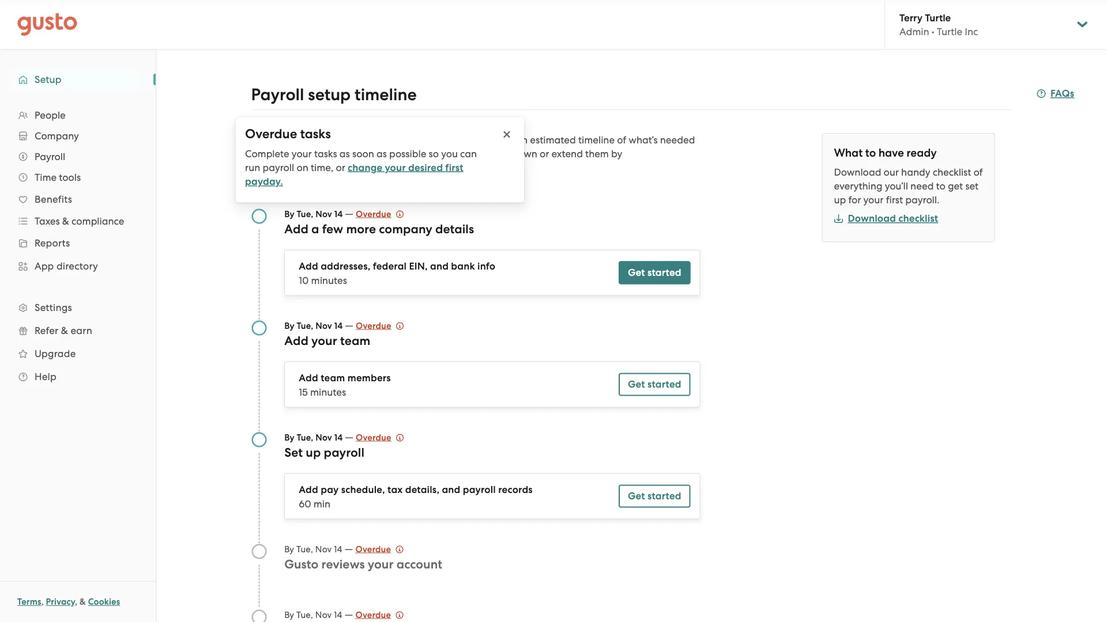 Task type: locate. For each thing, give the bounding box(es) containing it.
get right need
[[948, 180, 963, 192]]

2 14 from the top
[[334, 321, 343, 331]]

1 horizontal spatial of
[[974, 167, 983, 178]]

1 get started from the top
[[628, 267, 681, 279]]

team up members
[[340, 334, 370, 348]]

the inside let's start the countdown to your first gusto payroll! this is an estimated                     timeline of what's needed to get you fully set up.
[[296, 134, 311, 146]]

1 vertical spatial set
[[965, 180, 979, 192]]

gusto up so
[[421, 134, 448, 146]]

by tue, nov 14 — for your
[[284, 320, 356, 331]]

2 get started from the top
[[628, 379, 681, 391]]

0 vertical spatial the
[[296, 134, 311, 146]]

5 tue, from the top
[[296, 610, 313, 620]]

download for download checklist
[[848, 213, 896, 225]]

turtle up •
[[925, 12, 951, 23]]

1 vertical spatial timeline
[[578, 134, 615, 146]]

set up changing your first gusto payday. button
[[321, 148, 334, 160]]

minutes
[[311, 275, 347, 286], [310, 387, 346, 398]]

by for gusto reviews your account
[[284, 545, 294, 555]]

tasks inside "complete your tasks as soon as possible so you can run payroll on time, or"
[[314, 148, 337, 159]]

2 started from the top
[[648, 379, 681, 391]]

tasks for your
[[404, 148, 427, 160]]

start
[[273, 134, 293, 146]]

1 horizontal spatial set
[[965, 180, 979, 192]]

timeline right the setup
[[355, 85, 417, 104]]

3 tue, from the top
[[297, 433, 313, 443]]

gusto reviews your account
[[284, 558, 442, 572]]

them
[[585, 148, 609, 160]]

— up 'more'
[[345, 208, 353, 219]]

2 vertical spatial gusto
[[284, 558, 319, 572]]

payroll down complete
[[263, 162, 294, 173]]

0 horizontal spatial of
[[617, 134, 626, 146]]

privacy link
[[46, 597, 75, 608]]

1 14 from the top
[[334, 209, 343, 219]]

overdue button up members
[[356, 319, 404, 333]]

add for add addresses, federal ein, and bank info 10 minutes
[[299, 261, 318, 272]]

of
[[617, 134, 626, 146], [974, 167, 983, 178]]

2 get from the top
[[628, 379, 645, 391]]

by for add your team
[[284, 321, 294, 331]]

nov up add your team
[[316, 321, 332, 331]]

1 vertical spatial of
[[974, 167, 983, 178]]

3 by tue, nov 14 — from the top
[[284, 432, 356, 443]]

overdue down gusto reviews your account
[[355, 610, 391, 621]]

what
[[834, 146, 863, 160]]

0 horizontal spatial by
[[429, 148, 440, 160]]

4 overdue button from the top
[[355, 543, 404, 557]]

overdue up "add a few more company details"
[[356, 209, 391, 219]]

by tue, nov 14 — down reviews
[[284, 609, 355, 621]]

gusto down soon
[[341, 162, 369, 174]]

0 vertical spatial get
[[263, 148, 278, 160]]

— up set up payroll
[[345, 432, 353, 443]]

1 vertical spatial circle blank image
[[251, 610, 267, 623]]

add your team
[[284, 334, 370, 348]]

overdue
[[245, 127, 297, 142], [356, 209, 391, 219], [356, 321, 391, 331], [356, 433, 391, 443], [355, 545, 391, 555], [355, 610, 391, 621]]

settings link
[[12, 298, 144, 318]]

nov up set up payroll
[[316, 433, 332, 443]]

an
[[516, 134, 528, 146]]

overdue button for few
[[356, 207, 404, 221]]

of inside download our handy checklist of everything you'll need to get set up for your first payroll.
[[974, 167, 983, 178]]

2 vertical spatial get
[[628, 491, 645, 503]]

get started button
[[619, 262, 691, 285], [619, 373, 691, 396], [619, 485, 691, 508]]

as right soon
[[377, 148, 387, 159]]

tasks for time,
[[314, 148, 337, 159]]

to
[[367, 134, 376, 146], [865, 146, 876, 160], [251, 148, 260, 160], [936, 180, 946, 192]]

1 vertical spatial turtle
[[937, 26, 962, 37]]

by tue, nov 14 — up the a at left
[[284, 208, 356, 219]]

1 horizontal spatial get
[[948, 180, 963, 192]]

get for add your team
[[628, 379, 645, 391]]

by tue, nov 14 — up reviews
[[284, 543, 355, 555]]

1 by from the top
[[284, 209, 294, 219]]

2 get started button from the top
[[619, 373, 691, 396]]

0 horizontal spatial the
[[296, 134, 311, 146]]

gusto
[[421, 134, 448, 146], [341, 162, 369, 174], [284, 558, 319, 572]]

tasks up desired
[[404, 148, 427, 160]]

1 horizontal spatial up
[[834, 194, 846, 206]]

first inside download our handy checklist of everything you'll need to get set up for your first payroll.
[[886, 194, 903, 206]]

1 vertical spatial the
[[443, 148, 458, 160]]

2 vertical spatial get started button
[[619, 485, 691, 508]]

1 by tue, nov 14 — from the top
[[284, 208, 356, 219]]

download
[[834, 167, 881, 178], [848, 213, 896, 225]]

overdue up gusto reviews your account
[[355, 545, 391, 555]]

— up add your team
[[345, 320, 353, 331]]

first down up.
[[321, 162, 339, 174]]

payroll
[[263, 162, 294, 173], [324, 446, 364, 460], [463, 484, 496, 496]]

add a few more company details
[[284, 222, 474, 236]]

up right 'set'
[[306, 446, 321, 460]]

2 vertical spatial &
[[80, 597, 86, 608]]

the inside finish your tasks by the due dates shown or extend them by changing your first gusto payday.
[[443, 148, 458, 160]]

nov up reviews
[[315, 545, 332, 555]]

2 horizontal spatial gusto
[[421, 134, 448, 146]]

or down estimated
[[540, 148, 549, 160]]

your right reviews
[[368, 558, 394, 572]]

4 by tue, nov 14 — from the top
[[284, 543, 355, 555]]

2 by from the top
[[284, 321, 294, 331]]

get started button for add your team
[[619, 373, 691, 396]]

you down start
[[280, 148, 297, 160]]

tue, for up
[[297, 433, 313, 443]]

add
[[284, 222, 308, 236], [299, 261, 318, 272], [284, 334, 308, 348], [299, 373, 318, 384], [299, 484, 318, 496]]

1 horizontal spatial as
[[377, 148, 387, 159]]

5 by from the top
[[284, 610, 294, 620]]

0 horizontal spatial get
[[263, 148, 278, 160]]

overdue button down gusto reviews your account
[[355, 609, 404, 622]]

your up possible
[[379, 134, 399, 146]]

1 , from the left
[[41, 597, 44, 608]]

help
[[35, 371, 56, 383]]

overdue up set up payroll
[[356, 433, 391, 443]]

add inside add pay schedule, tax details, and payroll records 60 min
[[299, 484, 318, 496]]

0 vertical spatial &
[[62, 216, 69, 227]]

payday. down possible
[[371, 162, 409, 174]]

nov up the a at left
[[316, 209, 332, 219]]

0 vertical spatial started
[[648, 267, 681, 279]]

to inside download our handy checklist of everything you'll need to get set up for your first payroll.
[[936, 180, 946, 192]]

1 vertical spatial minutes
[[310, 387, 346, 398]]

1 tue, from the top
[[297, 209, 313, 219]]

the
[[296, 134, 311, 146], [443, 148, 458, 160]]

2 overdue button from the top
[[356, 319, 404, 333]]

3 overdue button from the top
[[356, 431, 404, 445]]

nov
[[316, 209, 332, 219], [316, 321, 332, 331], [316, 433, 332, 443], [315, 545, 332, 555], [315, 610, 332, 620]]

0 vertical spatial or
[[540, 148, 549, 160]]

payday. down "changing"
[[245, 176, 283, 188]]

records
[[498, 484, 533, 496]]

14 up reviews
[[334, 545, 342, 555]]

the right so
[[443, 148, 458, 160]]

14 for a
[[334, 209, 343, 219]]

1 vertical spatial get
[[948, 180, 963, 192]]

2 by from the left
[[611, 148, 622, 160]]

get
[[263, 148, 278, 160], [948, 180, 963, 192]]

2 as from the left
[[377, 148, 387, 159]]

payroll up time at the top left of the page
[[35, 151, 65, 163]]

0 vertical spatial payday.
[[371, 162, 409, 174]]

by
[[429, 148, 440, 160], [611, 148, 622, 160]]

get
[[628, 267, 645, 279], [628, 379, 645, 391], [628, 491, 645, 503]]

payroll inside dropdown button
[[35, 151, 65, 163]]

0 vertical spatial checklist
[[933, 167, 971, 178]]

few
[[322, 222, 343, 236]]

app directory
[[35, 261, 98, 272]]

1 vertical spatial gusto
[[341, 162, 369, 174]]

3 get from the top
[[628, 491, 645, 503]]

1 vertical spatial get
[[628, 379, 645, 391]]

0 horizontal spatial you
[[280, 148, 297, 160]]

3 get started from the top
[[628, 491, 681, 503]]

0 vertical spatial payroll
[[263, 162, 294, 173]]

and right details,
[[442, 484, 460, 496]]

,
[[41, 597, 44, 608], [75, 597, 77, 608]]

& inside dropdown button
[[62, 216, 69, 227]]

0 vertical spatial of
[[617, 134, 626, 146]]

turtle right •
[[937, 26, 962, 37]]

0 vertical spatial team
[[340, 334, 370, 348]]

2 vertical spatial get started
[[628, 491, 681, 503]]

payroll left records
[[463, 484, 496, 496]]

need
[[911, 180, 934, 192]]

payroll for payroll setup timeline
[[251, 85, 304, 104]]

download up everything
[[834, 167, 881, 178]]

add inside add team members 15 minutes
[[299, 373, 318, 384]]

tue, for your
[[297, 321, 313, 331]]

1 vertical spatial payroll
[[35, 151, 65, 163]]

0 vertical spatial minutes
[[311, 275, 347, 286]]

0 vertical spatial set
[[321, 148, 334, 160]]

first inside change your desired first payday.
[[445, 162, 463, 174]]

0 vertical spatial get started button
[[619, 262, 691, 285]]

up left for on the right top of the page
[[834, 194, 846, 206]]

download for download our handy checklist of everything you'll need to get set up for your first payroll.
[[834, 167, 881, 178]]

1 horizontal spatial the
[[443, 148, 458, 160]]

up.
[[336, 148, 351, 160]]

1 horizontal spatial or
[[540, 148, 549, 160]]

add for add pay schedule, tax details, and payroll records 60 min
[[299, 484, 318, 496]]

change your desired first payday.
[[245, 162, 463, 188]]

1 horizontal spatial timeline
[[578, 134, 615, 146]]

0 horizontal spatial or
[[336, 162, 345, 173]]

1 vertical spatial get started button
[[619, 373, 691, 396]]

— up reviews
[[345, 543, 353, 555]]

14 up few
[[334, 209, 343, 219]]

1 overdue button from the top
[[356, 207, 404, 221]]

benefits
[[35, 194, 72, 205]]

1 vertical spatial get started
[[628, 379, 681, 391]]

& left cookies button
[[80, 597, 86, 608]]

checklist up need
[[933, 167, 971, 178]]

1 vertical spatial started
[[648, 379, 681, 391]]

overdue button up tax
[[356, 431, 404, 445]]

2 tue, from the top
[[297, 321, 313, 331]]

by tue, nov 14 — for up
[[284, 432, 356, 443]]

your down possible
[[385, 162, 406, 174]]

estimated
[[530, 134, 576, 146]]

payroll
[[251, 85, 304, 104], [35, 151, 65, 163]]

tasks up time,
[[314, 148, 337, 159]]

0 horizontal spatial payroll
[[35, 151, 65, 163]]

3 started from the top
[[648, 491, 681, 503]]

gusto left reviews
[[284, 558, 319, 572]]

1 vertical spatial checklist
[[899, 213, 938, 225]]

get started for team
[[628, 379, 681, 391]]

set
[[284, 446, 303, 460]]

terry turtle admin • turtle inc
[[900, 12, 978, 37]]

payday. inside finish your tasks by the due dates shown or extend them by changing your first gusto payday.
[[371, 162, 409, 174]]

60
[[299, 498, 311, 510]]

is
[[507, 134, 513, 146]]

1 as from the left
[[340, 148, 350, 159]]

your inside change your desired first payday.
[[385, 162, 406, 174]]

payroll inside "complete your tasks as soon as possible so you can run payroll on time, or"
[[263, 162, 294, 173]]

first inside finish your tasks by the due dates shown or extend them by changing your first gusto payday.
[[321, 162, 339, 174]]

first inside let's start the countdown to your first gusto payroll! this is an estimated                     timeline of what's needed to get you fully set up.
[[401, 134, 418, 146]]

download down for on the right top of the page
[[848, 213, 896, 225]]

add inside the "add addresses, federal ein, and bank info 10 minutes"
[[299, 261, 318, 272]]

tasks up fully
[[300, 127, 331, 142]]

1 horizontal spatial payroll
[[324, 446, 364, 460]]

1 vertical spatial team
[[321, 373, 345, 384]]

0 horizontal spatial payroll
[[263, 162, 294, 173]]

0 horizontal spatial up
[[306, 446, 321, 460]]

get inside download our handy checklist of everything you'll need to get set up for your first payroll.
[[948, 180, 963, 192]]

minutes down addresses,
[[311, 275, 347, 286]]

and inside add pay schedule, tax details, and payroll records 60 min
[[442, 484, 460, 496]]

0 vertical spatial circle blank image
[[251, 544, 267, 560]]

0 vertical spatial up
[[834, 194, 846, 206]]

setup
[[308, 85, 351, 104]]

to up run
[[251, 148, 260, 160]]

first up possible
[[401, 134, 418, 146]]

team
[[340, 334, 370, 348], [321, 373, 345, 384]]

terms link
[[17, 597, 41, 608]]

0 vertical spatial get
[[628, 267, 645, 279]]

2 by tue, nov 14 — from the top
[[284, 320, 356, 331]]

overdue inside the dialog main content "element"
[[245, 127, 297, 142]]

4 tue, from the top
[[296, 545, 313, 555]]

of inside let's start the countdown to your first gusto payroll! this is an estimated                     timeline of what's needed to get you fully set up.
[[617, 134, 626, 146]]

payroll!
[[450, 134, 484, 146]]

add for add a few more company details
[[284, 222, 308, 236]]

get started button for set up payroll
[[619, 485, 691, 508]]

1 horizontal spatial payday.
[[371, 162, 409, 174]]

— for payroll
[[345, 432, 353, 443]]

your up on
[[292, 148, 312, 159]]

home image
[[17, 13, 77, 36]]

needed
[[660, 134, 695, 146]]

1 by from the left
[[429, 148, 440, 160]]

& right taxes
[[62, 216, 69, 227]]

1 horizontal spatial you
[[441, 148, 458, 159]]

1 vertical spatial download
[[848, 213, 896, 225]]

cookies
[[88, 597, 120, 608]]

1 vertical spatial and
[[442, 484, 460, 496]]

by
[[284, 209, 294, 219], [284, 321, 294, 331], [284, 433, 294, 443], [284, 545, 294, 555], [284, 610, 294, 620]]

time tools
[[35, 172, 81, 183]]

by up desired
[[429, 148, 440, 160]]

so
[[429, 148, 439, 159]]

overdue tasks
[[245, 127, 331, 142]]

first down due
[[445, 162, 463, 174]]

, left privacy link
[[41, 597, 44, 608]]

14 up add your team
[[334, 321, 343, 331]]

and right ein,
[[430, 261, 449, 272]]

&
[[62, 216, 69, 227], [61, 325, 68, 337], [80, 597, 86, 608]]

company button
[[12, 126, 144, 146]]

1 vertical spatial payday.
[[245, 176, 283, 188]]

details
[[435, 222, 474, 236]]

1 horizontal spatial gusto
[[341, 162, 369, 174]]

reviews
[[322, 558, 365, 572]]

1 vertical spatial payroll
[[324, 446, 364, 460]]

0 horizontal spatial payday.
[[245, 176, 283, 188]]

as down countdown
[[340, 148, 350, 159]]

by right them
[[611, 148, 622, 160]]

4 by from the top
[[284, 545, 294, 555]]

you inside "complete your tasks as soon as possible so you can run payroll on time, or"
[[441, 148, 458, 159]]

0 horizontal spatial gusto
[[284, 558, 319, 572]]

1 vertical spatial or
[[336, 162, 345, 173]]

0 vertical spatial download
[[834, 167, 881, 178]]

3 get started button from the top
[[619, 485, 691, 508]]

team left members
[[321, 373, 345, 384]]

checklist down payroll.
[[899, 213, 938, 225]]

1 get from the top
[[628, 267, 645, 279]]

1 horizontal spatial payroll
[[251, 85, 304, 104]]

bank
[[451, 261, 475, 272]]

add for add your team
[[284, 334, 308, 348]]

0 vertical spatial payroll
[[251, 85, 304, 104]]

timeline up them
[[578, 134, 615, 146]]

0 vertical spatial timeline
[[355, 85, 417, 104]]

payroll for payroll
[[35, 151, 65, 163]]

taxes
[[35, 216, 60, 227]]

overdue up complete
[[245, 127, 297, 142]]

nov for up
[[316, 433, 332, 443]]

run
[[245, 162, 260, 173]]

0 horizontal spatial timeline
[[355, 85, 417, 104]]

up
[[834, 194, 846, 206], [306, 446, 321, 460]]

what to have ready
[[834, 146, 937, 160]]

0 vertical spatial and
[[430, 261, 449, 272]]

0 horizontal spatial as
[[340, 148, 350, 159]]

download checklist link
[[834, 213, 938, 225]]

—
[[345, 208, 353, 219], [345, 320, 353, 331], [345, 432, 353, 443], [345, 543, 353, 555], [345, 609, 353, 621]]

14 down reviews
[[334, 610, 342, 620]]

0 horizontal spatial ,
[[41, 597, 44, 608]]

first down the you'll
[[886, 194, 903, 206]]

set right need
[[965, 180, 979, 192]]

2 vertical spatial started
[[648, 491, 681, 503]]

1 vertical spatial &
[[61, 325, 68, 337]]

3 by from the top
[[284, 433, 294, 443]]

to right need
[[936, 180, 946, 192]]

by tue, nov 14 — up add your team
[[284, 320, 356, 331]]

add pay schedule, tax details, and payroll records 60 min
[[299, 484, 533, 510]]

0 vertical spatial get started
[[628, 267, 681, 279]]

get up "changing"
[[263, 148, 278, 160]]

minutes right 15
[[310, 387, 346, 398]]

by tue, nov 14 — up set up payroll
[[284, 432, 356, 443]]

payroll up pay
[[324, 446, 364, 460]]

overdue up add your team
[[356, 321, 391, 331]]

you right so
[[441, 148, 458, 159]]

tasks
[[300, 127, 331, 142], [314, 148, 337, 159], [404, 148, 427, 160]]

tax
[[388, 484, 403, 496]]

4 14 from the top
[[334, 545, 342, 555]]

0 vertical spatial gusto
[[421, 134, 448, 146]]

overdue button up "add a few more company details"
[[356, 207, 404, 221]]

3 14 from the top
[[334, 433, 343, 443]]

more
[[346, 222, 376, 236]]

list
[[0, 105, 156, 389]]

by tue, nov 14 — for a
[[284, 208, 356, 219]]

14 up set up payroll
[[334, 433, 343, 443]]

payroll up "overdue tasks"
[[251, 85, 304, 104]]

download inside download our handy checklist of everything you'll need to get set up for your first payroll.
[[834, 167, 881, 178]]

tasks inside finish your tasks by the due dates shown or extend them by changing your first gusto payday.
[[404, 148, 427, 160]]

& left earn
[[61, 325, 68, 337]]

add addresses, federal ein, and bank info 10 minutes
[[299, 261, 495, 286]]

— for your
[[345, 543, 353, 555]]

, left cookies button
[[75, 597, 77, 608]]

1 horizontal spatial ,
[[75, 597, 77, 608]]

overdue button up gusto reviews your account
[[355, 543, 404, 557]]

2 horizontal spatial payroll
[[463, 484, 496, 496]]

2 vertical spatial payroll
[[463, 484, 496, 496]]

your right for on the right top of the page
[[864, 194, 884, 206]]

circle blank image
[[251, 544, 267, 560], [251, 610, 267, 623]]

the up fully
[[296, 134, 311, 146]]

0 horizontal spatial set
[[321, 148, 334, 160]]

payroll inside add pay schedule, tax details, and payroll records 60 min
[[463, 484, 496, 496]]

get started
[[628, 267, 681, 279], [628, 379, 681, 391], [628, 491, 681, 503]]

minutes inside add team members 15 minutes
[[310, 387, 346, 398]]

1 horizontal spatial by
[[611, 148, 622, 160]]

or down up.
[[336, 162, 345, 173]]

started for add your team
[[648, 379, 681, 391]]

countdown
[[313, 134, 364, 146]]



Task type: vqa. For each thing, say whether or not it's contained in the screenshot.
the bottom Tax Documents
no



Task type: describe. For each thing, give the bounding box(es) containing it.
tue, for a
[[297, 209, 313, 219]]

time tools button
[[12, 167, 144, 188]]

5 overdue button from the top
[[355, 609, 404, 622]]

ein,
[[409, 261, 428, 272]]

5 by tue, nov 14 — from the top
[[284, 609, 355, 621]]

you'll
[[885, 180, 908, 192]]

dialog main content element
[[236, 117, 524, 203]]

list containing people
[[0, 105, 156, 389]]

minutes inside the "add addresses, federal ein, and bank info 10 minutes"
[[311, 275, 347, 286]]

10
[[299, 275, 309, 286]]

terry
[[900, 12, 923, 23]]

what's
[[629, 134, 658, 146]]

payroll.
[[905, 194, 940, 206]]

earn
[[71, 325, 92, 337]]

tools
[[59, 172, 81, 183]]

dates
[[480, 148, 505, 160]]

min
[[314, 498, 330, 510]]

compliance
[[72, 216, 124, 227]]

14 for up
[[334, 433, 343, 443]]

by for add a few more company details
[[284, 209, 294, 219]]

inc
[[965, 26, 978, 37]]

your down fully
[[297, 162, 318, 174]]

5 14 from the top
[[334, 610, 342, 620]]

0 vertical spatial turtle
[[925, 12, 951, 23]]

reports
[[35, 238, 70, 249]]

set up payroll
[[284, 446, 364, 460]]

fully
[[299, 148, 318, 160]]

set inside download our handy checklist of everything you'll need to get set up for your first payroll.
[[965, 180, 979, 192]]

your inside "complete your tasks as soon as possible so you can run payroll on time, or"
[[292, 148, 312, 159]]

set inside let's start the countdown to your first gusto payroll! this is an estimated                     timeline of what's needed to get you fully set up.
[[321, 148, 334, 160]]

add for add team members 15 minutes
[[299, 373, 318, 384]]

and inside the "add addresses, federal ein, and bank info 10 minutes"
[[430, 261, 449, 272]]

your inside let's start the countdown to your first gusto payroll! this is an estimated                     timeline of what's needed to get you fully set up.
[[379, 134, 399, 146]]

or inside finish your tasks by the due dates shown or extend them by changing your first gusto payday.
[[540, 148, 549, 160]]

help link
[[12, 367, 144, 387]]

1 started from the top
[[648, 267, 681, 279]]

taxes & compliance
[[35, 216, 124, 227]]

2 , from the left
[[75, 597, 77, 608]]

gusto inside finish your tasks by the due dates shown or extend them by changing your first gusto payday.
[[341, 162, 369, 174]]

let's start the countdown to your first gusto payroll! this is an estimated                     timeline of what's needed to get you fully set up.
[[251, 134, 695, 160]]

you inside let's start the countdown to your first gusto payroll! this is an estimated                     timeline of what's needed to get you fully set up.
[[280, 148, 297, 160]]

time,
[[311, 162, 333, 173]]

& for earn
[[61, 325, 68, 337]]

payroll setup timeline
[[251, 85, 417, 104]]

taxes & compliance button
[[12, 211, 144, 232]]

overdue button for your
[[355, 543, 404, 557]]

team inside add team members 15 minutes
[[321, 373, 345, 384]]

terms , privacy , & cookies
[[17, 597, 120, 608]]

schedule,
[[341, 484, 385, 496]]

shown
[[508, 148, 537, 160]]

desired
[[408, 162, 443, 174]]

— for few
[[345, 208, 353, 219]]

changing
[[251, 162, 295, 174]]

& for compliance
[[62, 216, 69, 227]]

people button
[[12, 105, 144, 126]]

federal
[[373, 261, 407, 272]]

due
[[460, 148, 478, 160]]

company
[[379, 222, 432, 236]]

payday. inside change your desired first payday.
[[245, 176, 283, 188]]

get inside let's start the countdown to your first gusto payroll! this is an estimated                     timeline of what's needed to get you fully set up.
[[263, 148, 278, 160]]

upgrade
[[35, 348, 76, 360]]

change
[[348, 162, 382, 174]]

terms
[[17, 597, 41, 608]]

payroll button
[[12, 146, 144, 167]]

cookies button
[[88, 596, 120, 609]]

nov down reviews
[[315, 610, 332, 620]]

faqs
[[1051, 88, 1074, 99]]

up inside download our handy checklist of everything you'll need to get set up for your first payroll.
[[834, 194, 846, 206]]

our
[[884, 167, 899, 178]]

1 circle blank image from the top
[[251, 544, 267, 560]]

or inside "complete your tasks as soon as possible so you can run payroll on time, or"
[[336, 162, 345, 173]]

handy
[[901, 167, 930, 178]]

started for set up payroll
[[648, 491, 681, 503]]

account
[[397, 558, 442, 572]]

get started for payroll
[[628, 491, 681, 503]]

ready
[[907, 146, 937, 160]]

time
[[35, 172, 57, 183]]

have
[[879, 146, 904, 160]]

everything
[[834, 180, 882, 192]]

your right finish
[[381, 148, 401, 160]]

privacy
[[46, 597, 75, 608]]

extend
[[552, 148, 583, 160]]

info
[[477, 261, 495, 272]]

— for team
[[345, 320, 353, 331]]

can
[[460, 148, 477, 159]]

complete
[[245, 148, 289, 159]]

refer
[[35, 325, 58, 337]]

nov for a
[[316, 209, 332, 219]]

reports link
[[12, 233, 144, 254]]

details,
[[405, 484, 439, 496]]

overdue for team
[[356, 321, 391, 331]]

setup link
[[12, 69, 144, 90]]

members
[[348, 373, 391, 384]]

setup
[[35, 74, 62, 85]]

14 for reviews
[[334, 545, 342, 555]]

gusto navigation element
[[0, 50, 156, 407]]

to left have
[[865, 146, 876, 160]]

download our handy checklist of everything you'll need to get set up for your first payroll.
[[834, 167, 983, 206]]

by tue, nov 14 — for reviews
[[284, 543, 355, 555]]

tue, for reviews
[[296, 545, 313, 555]]

app directory link
[[12, 256, 144, 277]]

upgrade link
[[12, 344, 144, 364]]

settings
[[35, 302, 72, 314]]

let's
[[251, 134, 270, 146]]

— down reviews
[[345, 609, 353, 621]]

to up finish
[[367, 134, 376, 146]]

finish
[[353, 148, 379, 160]]

admin
[[900, 26, 929, 37]]

refer & earn
[[35, 325, 92, 337]]

get for set up payroll
[[628, 491, 645, 503]]

overdue for your
[[355, 545, 391, 555]]

2 circle blank image from the top
[[251, 610, 267, 623]]

overdue button for payroll
[[356, 431, 404, 445]]

on
[[297, 162, 308, 173]]

14 for your
[[334, 321, 343, 331]]

overdue for few
[[356, 209, 391, 219]]

gusto inside let's start the countdown to your first gusto payroll! this is an estimated                     timeline of what's needed to get you fully set up.
[[421, 134, 448, 146]]

your inside download our handy checklist of everything you'll need to get set up for your first payroll.
[[864, 194, 884, 206]]

company
[[35, 130, 79, 142]]

overdue for payroll
[[356, 433, 391, 443]]

changing your first gusto payday. button
[[251, 161, 409, 175]]

nov for your
[[316, 321, 332, 331]]

your up add team members 15 minutes on the bottom left of the page
[[311, 334, 337, 348]]

possible
[[389, 148, 426, 159]]

download checklist
[[848, 213, 938, 225]]

timeline inside let's start the countdown to your first gusto payroll! this is an estimated                     timeline of what's needed to get you fully set up.
[[578, 134, 615, 146]]

by for set up payroll
[[284, 433, 294, 443]]

soon
[[352, 148, 374, 159]]

checklist inside download our handy checklist of everything you'll need to get set up for your first payroll.
[[933, 167, 971, 178]]

1 vertical spatial up
[[306, 446, 321, 460]]

1 get started button from the top
[[619, 262, 691, 285]]

15
[[299, 387, 308, 398]]

nov for reviews
[[315, 545, 332, 555]]

overdue button for team
[[356, 319, 404, 333]]

add team members 15 minutes
[[299, 373, 391, 398]]

directory
[[56, 261, 98, 272]]

finish your tasks by the due dates shown or extend them by changing your first gusto payday.
[[251, 148, 622, 174]]

a
[[311, 222, 319, 236]]

this
[[487, 134, 504, 146]]



